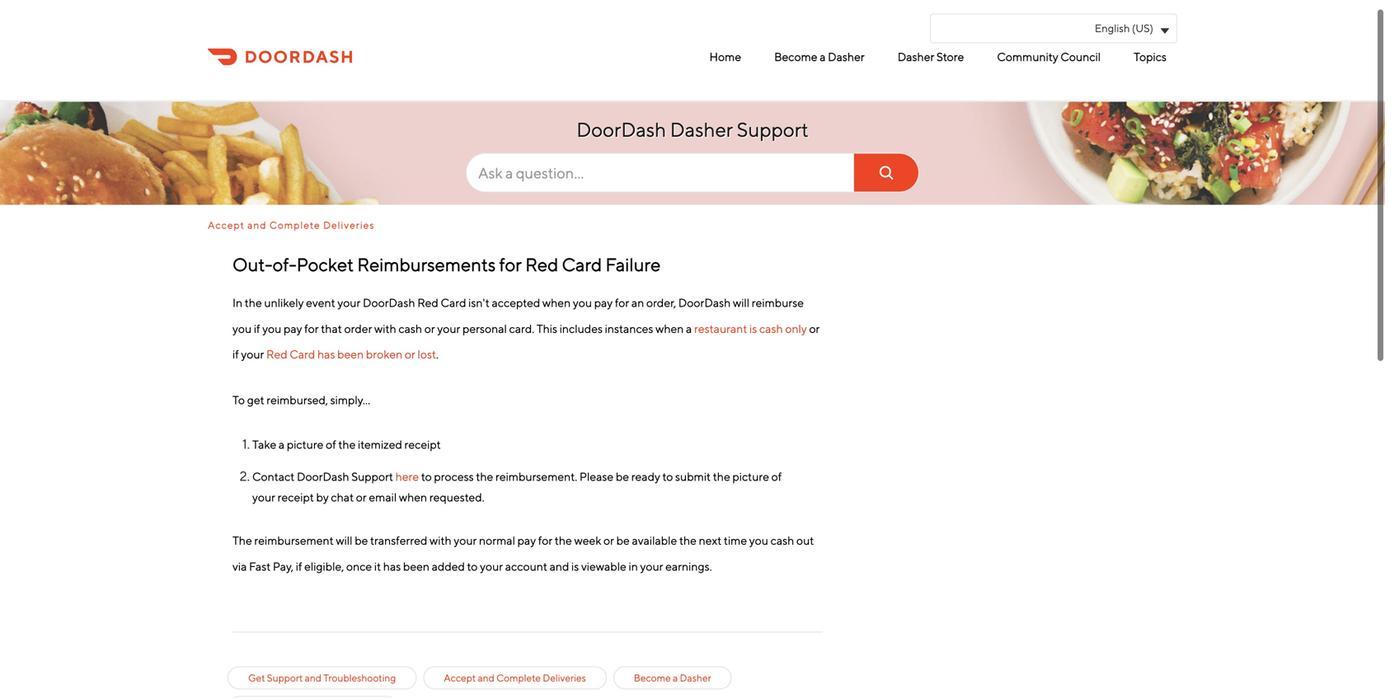 Task type: describe. For each thing, give the bounding box(es) containing it.
topics link
[[1130, 43, 1171, 71]]

pocket
[[297, 254, 354, 275]]

you inside the reimbursement will be transferred with your normal pay for the week or be available the next time you cash out via fast pay, if eligible, once it has been added to your account and is viewable in your earnings.
[[749, 534, 769, 548]]

0 horizontal spatial accept and complete deliveries link
[[208, 219, 381, 231]]

broken
[[366, 348, 403, 361]]

get
[[247, 393, 264, 407]]

reimbursement
[[254, 534, 334, 548]]

this
[[537, 322, 557, 335]]

lost
[[418, 348, 436, 361]]

doordash dasher support
[[577, 118, 809, 141]]

home
[[710, 50, 741, 63]]

2 horizontal spatial to
[[663, 470, 673, 484]]

support inside get support and troubleshooting link
[[267, 672, 303, 684]]

a inside in the unlikely event your doordash red card isn't accepted when you pay for an order, doordash will reimburse you if you pay for that order with cash or your personal card. this includes instances when a
[[686, 322, 692, 335]]

get
[[248, 672, 265, 684]]

picture inside to process the reimbursement. please be ready to submit the picture of your receipt by chat or email when requested.
[[733, 470, 769, 484]]

submit
[[675, 470, 711, 484]]

get support and troubleshooting
[[248, 672, 396, 684]]

contact
[[252, 470, 295, 484]]

you down in
[[233, 322, 252, 335]]

0 horizontal spatial red
[[266, 348, 288, 361]]

for up accepted on the top of the page
[[499, 254, 522, 275]]

0 horizontal spatial of
[[326, 438, 336, 452]]

a inside menu
[[820, 50, 826, 63]]

community
[[997, 50, 1059, 63]]

receipt inside to process the reimbursement. please be ready to submit the picture of your receipt by chat or email when requested.
[[278, 491, 314, 504]]

order
[[344, 322, 372, 335]]

normal
[[479, 534, 515, 548]]

unlikely
[[264, 296, 304, 310]]

0 vertical spatial card
[[562, 254, 602, 275]]

time
[[724, 534, 747, 548]]

or left lost
[[405, 348, 415, 361]]

take a picture of the itemized receipt
[[252, 438, 441, 452]]

restaurant
[[694, 322, 747, 335]]

here
[[395, 470, 419, 484]]

red inside in the unlikely event your doordash red card isn't accepted when you pay for an order, doordash will reimburse you if you pay for that order with cash or your personal card. this includes instances when a
[[417, 296, 439, 310]]

become for the top become a dasher link
[[774, 50, 818, 63]]

red card has been broken or lost .
[[266, 348, 441, 361]]

0 horizontal spatial picture
[[287, 438, 324, 452]]

be up once
[[355, 534, 368, 548]]

1 vertical spatial become a dasher link
[[634, 671, 711, 686]]

chat
[[331, 491, 354, 504]]

it
[[374, 560, 381, 574]]

0 horizontal spatial been
[[337, 348, 364, 361]]

with inside in the unlikely event your doordash red card isn't accepted when you pay for an order, doordash will reimburse you if you pay for that order with cash or your personal card. this includes instances when a
[[374, 322, 396, 335]]

your right in
[[640, 560, 663, 574]]

to get reimbursed, simply...
[[233, 393, 370, 407]]

failure
[[606, 254, 661, 275]]

accept for accept and complete deliveries link to the left
[[208, 219, 245, 231]]

transferred
[[370, 534, 427, 548]]

to
[[233, 393, 245, 407]]

week
[[574, 534, 601, 548]]

the
[[233, 534, 252, 548]]

or inside or if your
[[809, 322, 820, 335]]

pay inside the reimbursement will be transferred with your normal pay for the week or be available the next time you cash out via fast pay, if eligible, once it has been added to your account and is viewable in your earnings.
[[518, 534, 536, 548]]

become a dasher for the top become a dasher link
[[774, 50, 865, 63]]

of-
[[273, 254, 297, 275]]

personal
[[463, 322, 507, 335]]

card.
[[509, 322, 534, 335]]

out-
[[233, 254, 273, 275]]

1 vertical spatial when
[[656, 322, 684, 335]]

for left an
[[615, 296, 629, 310]]

event
[[306, 296, 335, 310]]

with inside the reimbursement will be transferred with your normal pay for the week or be available the next time you cash out via fast pay, if eligible, once it has been added to your account and is viewable in your earnings.
[[430, 534, 452, 548]]

in
[[629, 560, 638, 574]]

get support and troubleshooting link
[[248, 671, 396, 686]]

become for bottom become a dasher link
[[634, 672, 671, 684]]

.
[[436, 348, 439, 361]]

out-of-pocket reimbursements for red card failure
[[233, 254, 661, 275]]

dasher help home image
[[208, 47, 352, 67]]

via
[[233, 560, 247, 574]]

that
[[321, 322, 342, 335]]

cash left only
[[759, 322, 783, 335]]

please
[[580, 470, 614, 484]]

account
[[505, 560, 547, 574]]

reimbursements
[[357, 254, 496, 275]]

red card has been broken or lost link
[[266, 348, 436, 361]]

home link
[[705, 43, 746, 71]]

reimburse
[[752, 296, 804, 310]]

0 vertical spatial pay
[[594, 296, 613, 310]]

requested.
[[429, 491, 485, 504]]

your down normal
[[480, 560, 503, 574]]

dasher store link
[[894, 43, 968, 71]]

menu containing home
[[462, 43, 1171, 71]]

0 vertical spatial red
[[525, 254, 559, 275]]

your inside to process the reimbursement. please be ready to submit the picture of your receipt by chat or email when requested.
[[252, 491, 275, 504]]

your inside or if your
[[241, 348, 264, 361]]

will inside the reimbursement will be transferred with your normal pay for the week or be available the next time you cash out via fast pay, if eligible, once it has been added to your account and is viewable in your earnings.
[[336, 534, 353, 548]]

council
[[1061, 50, 1101, 63]]

simply...
[[330, 393, 370, 407]]

1 vertical spatial deliveries
[[543, 672, 586, 684]]

english (us)
[[1095, 22, 1154, 35]]

dasher store
[[898, 50, 964, 63]]

1 horizontal spatial receipt
[[404, 438, 441, 452]]

topics
[[1134, 50, 1167, 63]]

if inside the reimbursement will be transferred with your normal pay for the week or be available the next time you cash out via fast pay, if eligible, once it has been added to your account and is viewable in your earnings.
[[296, 560, 302, 574]]

process
[[434, 470, 474, 484]]

contact doordash support here
[[252, 470, 419, 484]]

isn't
[[469, 296, 490, 310]]



Task type: locate. For each thing, give the bounding box(es) containing it.
reimbursed,
[[267, 393, 328, 407]]

0 horizontal spatial deliveries
[[323, 219, 375, 231]]

instances
[[605, 322, 653, 335]]

is left the viewable
[[571, 560, 579, 574]]

and inside the reimbursement will be transferred with your normal pay for the week or be available the next time you cash out via fast pay, if eligible, once it has been added to your account and is viewable in your earnings.
[[550, 560, 569, 574]]

2 horizontal spatial when
[[656, 322, 684, 335]]

become a dasher inside menu
[[774, 50, 865, 63]]

1 horizontal spatial to
[[467, 560, 478, 574]]

or inside to process the reimbursement. please be ready to submit the picture of your receipt by chat or email when requested.
[[356, 491, 367, 504]]

email
[[369, 491, 397, 504]]

or up lost
[[424, 322, 435, 335]]

1 horizontal spatial deliveries
[[543, 672, 586, 684]]

your up added
[[454, 534, 477, 548]]

1 horizontal spatial card
[[441, 296, 466, 310]]

by
[[316, 491, 329, 504]]

for inside the reimbursement will be transferred with your normal pay for the week or be available the next time you cash out via fast pay, if eligible, once it has been added to your account and is viewable in your earnings.
[[538, 534, 553, 548]]

the left next
[[679, 534, 697, 548]]

0 horizontal spatial receipt
[[278, 491, 314, 504]]

0 vertical spatial become
[[774, 50, 818, 63]]

card up to get reimbursed, simply...
[[290, 348, 315, 361]]

is right 'restaurant'
[[750, 322, 757, 335]]

1 horizontal spatial red
[[417, 296, 439, 310]]

accept and complete deliveries for accept and complete deliveries link to the left
[[208, 219, 375, 231]]

0 horizontal spatial if
[[233, 348, 239, 361]]

red down reimbursements
[[417, 296, 439, 310]]

an
[[632, 296, 644, 310]]

1 horizontal spatial become a dasher link
[[770, 43, 869, 71]]

ready
[[631, 470, 660, 484]]

1 vertical spatial has
[[383, 560, 401, 574]]

0 vertical spatial of
[[326, 438, 336, 452]]

1 vertical spatial become
[[634, 672, 671, 684]]

2 vertical spatial support
[[267, 672, 303, 684]]

your up .
[[437, 322, 460, 335]]

be up in
[[617, 534, 630, 548]]

0 vertical spatial with
[[374, 322, 396, 335]]

been down order
[[337, 348, 364, 361]]

0 horizontal spatial with
[[374, 322, 396, 335]]

1 horizontal spatial support
[[351, 470, 393, 484]]

receipt up 'here' link
[[404, 438, 441, 452]]

1 vertical spatial become a dasher
[[634, 672, 711, 684]]

0 horizontal spatial pay
[[284, 322, 302, 335]]

in
[[233, 296, 243, 310]]

card
[[562, 254, 602, 275], [441, 296, 466, 310], [290, 348, 315, 361]]

reimbursement.
[[496, 470, 577, 484]]

will inside in the unlikely event your doordash red card isn't accepted when you pay for an order, doordash will reimburse you if you pay for that order with cash or your personal card. this includes instances when a
[[733, 296, 750, 310]]

or if your
[[233, 322, 822, 361]]

0 horizontal spatial has
[[317, 348, 335, 361]]

1 horizontal spatial is
[[750, 322, 757, 335]]

the left itemized
[[338, 438, 356, 452]]

been
[[337, 348, 364, 361], [403, 560, 430, 574]]

pay,
[[273, 560, 294, 574]]

picture
[[287, 438, 324, 452], [733, 470, 769, 484]]

0 vertical spatial accept and complete deliveries
[[208, 219, 375, 231]]

you right time
[[749, 534, 769, 548]]

receipt left by at the left
[[278, 491, 314, 504]]

1 horizontal spatial accept and complete deliveries link
[[444, 671, 586, 686]]

with up added
[[430, 534, 452, 548]]

you up includes
[[573, 296, 592, 310]]

for left that
[[304, 322, 319, 335]]

2 horizontal spatial card
[[562, 254, 602, 275]]

once
[[346, 560, 372, 574]]

or inside the reimbursement will be transferred with your normal pay for the week or be available the next time you cash out via fast pay, if eligible, once it has been added to your account and is viewable in your earnings.
[[604, 534, 614, 548]]

1 vertical spatial card
[[441, 296, 466, 310]]

1 horizontal spatial become
[[774, 50, 818, 63]]

0 vertical spatial will
[[733, 296, 750, 310]]

0 vertical spatial deliveries
[[323, 219, 375, 231]]

0 vertical spatial is
[[750, 322, 757, 335]]

0 horizontal spatial support
[[267, 672, 303, 684]]

support
[[737, 118, 809, 141], [351, 470, 393, 484], [267, 672, 303, 684]]

0 horizontal spatial complete
[[270, 219, 321, 231]]

available
[[632, 534, 677, 548]]

pay down 'unlikely'
[[284, 322, 302, 335]]

1 vertical spatial of
[[772, 470, 782, 484]]

troubleshooting
[[323, 672, 396, 684]]

to right added
[[467, 560, 478, 574]]

2 vertical spatial when
[[399, 491, 427, 504]]

1 horizontal spatial accept and complete deliveries
[[444, 672, 586, 684]]

been down transferred
[[403, 560, 430, 574]]

is inside the reimbursement will be transferred with your normal pay for the week or be available the next time you cash out via fast pay, if eligible, once it has been added to your account and is viewable in your earnings.
[[571, 560, 579, 574]]

the reimbursement will be transferred with your normal pay for the week or be available the next time you cash out via fast pay, if eligible, once it has been added to your account and is viewable in your earnings.
[[233, 534, 816, 574]]

accept for accept and complete deliveries link to the bottom
[[444, 672, 476, 684]]

the right in
[[245, 296, 262, 310]]

1 horizontal spatial when
[[543, 296, 571, 310]]

support for doordash
[[351, 470, 393, 484]]

has
[[317, 348, 335, 361], [383, 560, 401, 574]]

or inside in the unlikely event your doordash red card isn't accepted when you pay for an order, doordash will reimburse you if you pay for that order with cash or your personal card. this includes instances when a
[[424, 322, 435, 335]]

1 vertical spatial if
[[233, 348, 239, 361]]

community council
[[997, 50, 1101, 63]]

if up to
[[233, 348, 239, 361]]

1 vertical spatial picture
[[733, 470, 769, 484]]

1 horizontal spatial if
[[254, 322, 260, 335]]

0 horizontal spatial become a dasher
[[634, 672, 711, 684]]

0 vertical spatial complete
[[270, 219, 321, 231]]

card left failure
[[562, 254, 602, 275]]

2 horizontal spatial red
[[525, 254, 559, 275]]

card inside in the unlikely event your doordash red card isn't accepted when you pay for an order, doordash will reimburse you if you pay for that order with cash or your personal card. this includes instances when a
[[441, 296, 466, 310]]

deliveries
[[323, 219, 375, 231], [543, 672, 586, 684]]

0 horizontal spatial when
[[399, 491, 427, 504]]

will up once
[[336, 534, 353, 548]]

0 vertical spatial support
[[737, 118, 809, 141]]

has inside the reimbursement will be transferred with your normal pay for the week or be available the next time you cash out via fast pay, if eligible, once it has been added to your account and is viewable in your earnings.
[[383, 560, 401, 574]]

accepted
[[492, 296, 540, 310]]

1 vertical spatial accept
[[444, 672, 476, 684]]

or right chat
[[356, 491, 367, 504]]

for
[[499, 254, 522, 275], [615, 296, 629, 310], [304, 322, 319, 335], [538, 534, 553, 548]]

the
[[245, 296, 262, 310], [338, 438, 356, 452], [476, 470, 493, 484], [713, 470, 730, 484], [555, 534, 572, 548], [679, 534, 697, 548]]

menu
[[462, 43, 1171, 71]]

1 vertical spatial red
[[417, 296, 439, 310]]

support for dasher
[[737, 118, 809, 141]]

0 horizontal spatial accept
[[208, 219, 245, 231]]

1 vertical spatial accept and complete deliveries link
[[444, 671, 586, 686]]

cash
[[399, 322, 422, 335], [759, 322, 783, 335], [771, 534, 794, 548]]

if inside in the unlikely event your doordash red card isn't accepted when you pay for an order, doordash will reimburse you if you pay for that order with cash or your personal card. this includes instances when a
[[254, 322, 260, 335]]

picture right take
[[287, 438, 324, 452]]

order,
[[646, 296, 676, 310]]

0 horizontal spatial is
[[571, 560, 579, 574]]

if right pay,
[[296, 560, 302, 574]]

restaurant is cash only
[[694, 322, 807, 335]]

Ask a question... text field
[[466, 153, 919, 193]]

fast
[[249, 560, 271, 574]]

eligible,
[[304, 560, 344, 574]]

your
[[338, 296, 361, 310], [437, 322, 460, 335], [241, 348, 264, 361], [252, 491, 275, 504], [454, 534, 477, 548], [480, 560, 503, 574], [640, 560, 663, 574]]

out
[[797, 534, 814, 548]]

if inside or if your
[[233, 348, 239, 361]]

0 vertical spatial accept
[[208, 219, 245, 231]]

0 horizontal spatial become
[[634, 672, 671, 684]]

the right process
[[476, 470, 493, 484]]

with up broken
[[374, 322, 396, 335]]

here link
[[395, 470, 419, 484]]

a
[[820, 50, 826, 63], [686, 322, 692, 335], [279, 438, 285, 452], [673, 672, 678, 684]]

your up order
[[338, 296, 361, 310]]

become a dasher link
[[770, 43, 869, 71], [634, 671, 711, 686]]

be inside to process the reimbursement. please be ready to submit the picture of your receipt by chat or email when requested.
[[616, 470, 629, 484]]

cash inside the reimbursement will be transferred with your normal pay for the week or be available the next time you cash out via fast pay, if eligible, once it has been added to your account and is viewable in your earnings.
[[771, 534, 794, 548]]

community council link
[[993, 43, 1105, 71]]

your up get
[[241, 348, 264, 361]]

1 vertical spatial support
[[351, 470, 393, 484]]

accept
[[208, 219, 245, 231], [444, 672, 476, 684]]

0 vertical spatial if
[[254, 322, 260, 335]]

red up reimbursed,
[[266, 348, 288, 361]]

become a dasher
[[774, 50, 865, 63], [634, 672, 711, 684]]

(us)
[[1132, 22, 1154, 35]]

when down here on the left of the page
[[399, 491, 427, 504]]

2 vertical spatial if
[[296, 560, 302, 574]]

0 vertical spatial picture
[[287, 438, 324, 452]]

the inside in the unlikely event your doordash red card isn't accepted when you pay for an order, doordash will reimburse you if you pay for that order with cash or your personal card. this includes instances when a
[[245, 296, 262, 310]]

1 vertical spatial with
[[430, 534, 452, 548]]

added
[[432, 560, 465, 574]]

1 vertical spatial is
[[571, 560, 579, 574]]

take
[[252, 438, 276, 452]]

your down contact on the left of page
[[252, 491, 275, 504]]

earnings.
[[666, 560, 712, 574]]

1 horizontal spatial pay
[[518, 534, 536, 548]]

is
[[750, 322, 757, 335], [571, 560, 579, 574]]

viewable
[[581, 560, 627, 574]]

accept and complete deliveries for accept and complete deliveries link to the bottom
[[444, 672, 586, 684]]

0 vertical spatial become a dasher link
[[770, 43, 869, 71]]

become
[[774, 50, 818, 63], [634, 672, 671, 684]]

restaurant is cash only link
[[694, 322, 807, 335]]

0 vertical spatial been
[[337, 348, 364, 361]]

pay
[[594, 296, 613, 310], [284, 322, 302, 335], [518, 534, 536, 548]]

will up restaurant is cash only link
[[733, 296, 750, 310]]

0 vertical spatial when
[[543, 296, 571, 310]]

0 vertical spatial become a dasher
[[774, 50, 865, 63]]

when inside to process the reimbursement. please be ready to submit the picture of your receipt by chat or email when requested.
[[399, 491, 427, 504]]

when
[[543, 296, 571, 310], [656, 322, 684, 335], [399, 491, 427, 504]]

1 horizontal spatial complete
[[497, 672, 541, 684]]

cash left out
[[771, 534, 794, 548]]

you down 'unlikely'
[[262, 322, 281, 335]]

1 horizontal spatial been
[[403, 560, 430, 574]]

1 horizontal spatial will
[[733, 296, 750, 310]]

2 vertical spatial red
[[266, 348, 288, 361]]

english
[[1095, 22, 1130, 35]]

Preferred Language, English (US) button
[[930, 14, 1178, 43]]

1 vertical spatial been
[[403, 560, 430, 574]]

includes
[[560, 322, 603, 335]]

1 horizontal spatial has
[[383, 560, 401, 574]]

0 horizontal spatial card
[[290, 348, 315, 361]]

has right the it
[[383, 560, 401, 574]]

the right submit at the bottom of page
[[713, 470, 730, 484]]

for up account
[[538, 534, 553, 548]]

with
[[374, 322, 396, 335], [430, 534, 452, 548]]

become a dasher for bottom become a dasher link
[[634, 672, 711, 684]]

red
[[525, 254, 559, 275], [417, 296, 439, 310], [266, 348, 288, 361]]

0 horizontal spatial will
[[336, 534, 353, 548]]

will
[[733, 296, 750, 310], [336, 534, 353, 548]]

cash up lost
[[399, 322, 422, 335]]

to right here on the left of the page
[[421, 470, 432, 484]]

or right only
[[809, 322, 820, 335]]

2 horizontal spatial if
[[296, 560, 302, 574]]

0 vertical spatial has
[[317, 348, 335, 361]]

pay up includes
[[594, 296, 613, 310]]

1 horizontal spatial picture
[[733, 470, 769, 484]]

1 horizontal spatial accept
[[444, 672, 476, 684]]

when down the order,
[[656, 322, 684, 335]]

cash inside in the unlikely event your doordash red card isn't accepted when you pay for an order, doordash will reimburse you if you pay for that order with cash or your personal card. this includes instances when a
[[399, 322, 422, 335]]

only
[[785, 322, 807, 335]]

store
[[937, 50, 964, 63]]

card left isn't
[[441, 296, 466, 310]]

1 vertical spatial will
[[336, 534, 353, 548]]

2 horizontal spatial support
[[737, 118, 809, 141]]

in the unlikely event your doordash red card isn't accepted when you pay for an order, doordash will reimburse you if you pay for that order with cash or your personal card. this includes instances when a
[[233, 296, 806, 335]]

1 vertical spatial pay
[[284, 322, 302, 335]]

1 vertical spatial complete
[[497, 672, 541, 684]]

complete
[[270, 219, 321, 231], [497, 672, 541, 684]]

to
[[421, 470, 432, 484], [663, 470, 673, 484], [467, 560, 478, 574]]

accept and complete deliveries
[[208, 219, 375, 231], [444, 672, 586, 684]]

to inside the reimbursement will be transferred with your normal pay for the week or be available the next time you cash out via fast pay, if eligible, once it has been added to your account and is viewable in your earnings.
[[467, 560, 478, 574]]

or right week at bottom left
[[604, 534, 614, 548]]

been inside the reimbursement will be transferred with your normal pay for the week or be available the next time you cash out via fast pay, if eligible, once it has been added to your account and is viewable in your earnings.
[[403, 560, 430, 574]]

or
[[424, 322, 435, 335], [809, 322, 820, 335], [405, 348, 415, 361], [356, 491, 367, 504], [604, 534, 614, 548]]

itemized
[[358, 438, 402, 452]]

0 horizontal spatial become a dasher link
[[634, 671, 711, 686]]

to right ready
[[663, 470, 673, 484]]

0 horizontal spatial accept and complete deliveries
[[208, 219, 375, 231]]

2 vertical spatial card
[[290, 348, 315, 361]]

complete for accept and complete deliveries link to the bottom
[[497, 672, 541, 684]]

and
[[248, 219, 267, 231], [550, 560, 569, 574], [305, 672, 322, 684], [478, 672, 495, 684]]

when up this
[[543, 296, 571, 310]]

1 horizontal spatial become a dasher
[[774, 50, 865, 63]]

next
[[699, 534, 722, 548]]

receipt
[[404, 438, 441, 452], [278, 491, 314, 504]]

if down out-
[[254, 322, 260, 335]]

the left week at bottom left
[[555, 534, 572, 548]]

has down that
[[317, 348, 335, 361]]

0 vertical spatial receipt
[[404, 438, 441, 452]]

1 horizontal spatial of
[[772, 470, 782, 484]]

be left ready
[[616, 470, 629, 484]]

0 horizontal spatial to
[[421, 470, 432, 484]]

of inside to process the reimbursement. please be ready to submit the picture of your receipt by chat or email when requested.
[[772, 470, 782, 484]]

picture right submit at the bottom of page
[[733, 470, 769, 484]]

pay up account
[[518, 534, 536, 548]]

2 horizontal spatial pay
[[594, 296, 613, 310]]

red up accepted on the top of the page
[[525, 254, 559, 275]]

of
[[326, 438, 336, 452], [772, 470, 782, 484]]

1 horizontal spatial with
[[430, 534, 452, 548]]

0 vertical spatial accept and complete deliveries link
[[208, 219, 381, 231]]

complete for accept and complete deliveries link to the left
[[270, 219, 321, 231]]

to process the reimbursement. please be ready to submit the picture of your receipt by chat or email when requested.
[[252, 470, 784, 504]]



Task type: vqa. For each thing, say whether or not it's contained in the screenshot.
of to the bottom
yes



